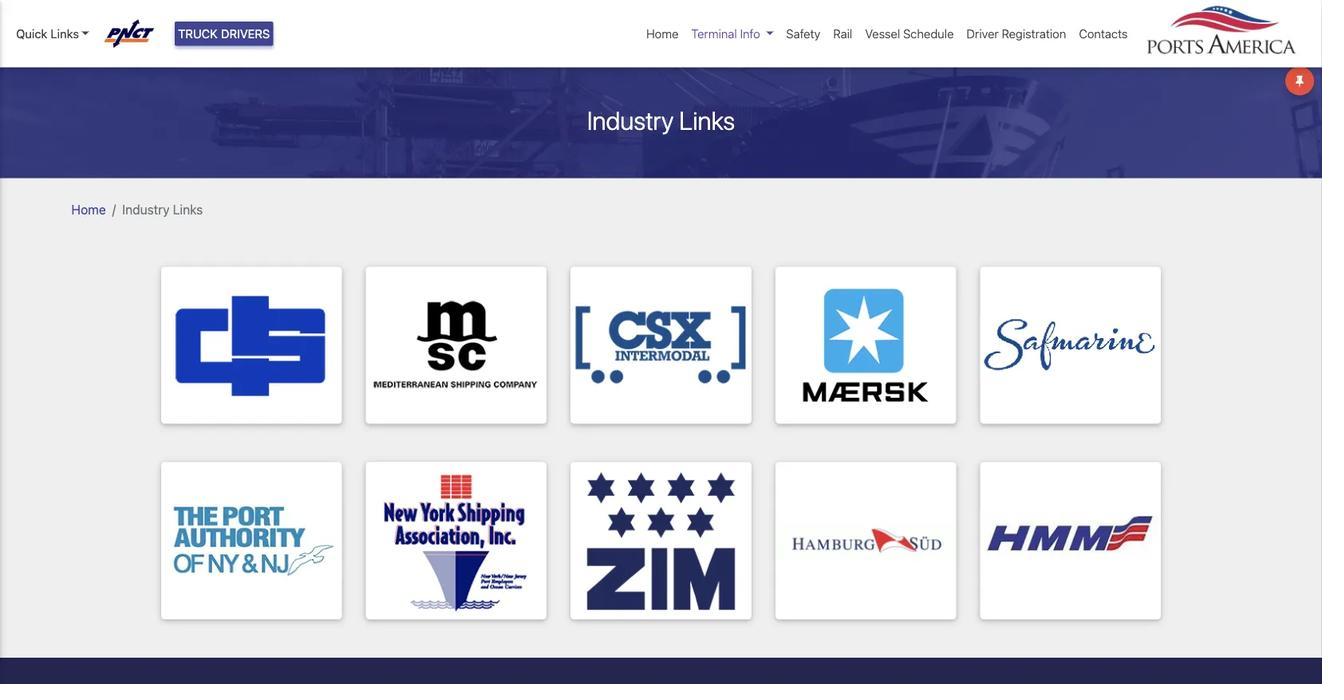 Task type: vqa. For each thing, say whether or not it's contained in the screenshot.
the bottommost Home
yes



Task type: describe. For each thing, give the bounding box(es) containing it.
vessel schedule
[[865, 27, 954, 41]]

truck drivers link
[[175, 22, 273, 46]]

truck drivers
[[178, 27, 270, 41]]

0 horizontal spatial industry links
[[122, 202, 203, 217]]

0 vertical spatial industry links
[[587, 105, 735, 135]]

registration
[[1002, 27, 1066, 41]]

2 vertical spatial links
[[173, 202, 203, 217]]

info
[[740, 27, 760, 41]]

driver registration link
[[960, 18, 1073, 49]]

1 vertical spatial links
[[679, 105, 735, 135]]

0 vertical spatial industry
[[587, 105, 674, 135]]

terminal info
[[691, 27, 760, 41]]

rail link
[[827, 18, 859, 49]]

safety link
[[780, 18, 827, 49]]

driver
[[967, 27, 999, 41]]

vessel
[[865, 27, 900, 41]]

driver registration
[[967, 27, 1066, 41]]



Task type: locate. For each thing, give the bounding box(es) containing it.
terminal
[[691, 27, 737, 41]]

industry links
[[587, 105, 735, 135], [122, 202, 203, 217]]

0 vertical spatial home link
[[640, 18, 685, 49]]

schedule
[[903, 27, 954, 41]]

1 vertical spatial industry links
[[122, 202, 203, 217]]

links
[[51, 27, 79, 41], [679, 105, 735, 135], [173, 202, 203, 217]]

0 horizontal spatial links
[[51, 27, 79, 41]]

0 horizontal spatial industry
[[122, 202, 170, 217]]

quick links
[[16, 27, 79, 41]]

1 horizontal spatial home
[[646, 27, 679, 41]]

home
[[646, 27, 679, 41], [71, 202, 106, 217]]

quick
[[16, 27, 47, 41]]

0 vertical spatial home
[[646, 27, 679, 41]]

2 horizontal spatial links
[[679, 105, 735, 135]]

1 horizontal spatial industry
[[587, 105, 674, 135]]

0 horizontal spatial home
[[71, 202, 106, 217]]

truck
[[178, 27, 218, 41]]

1 vertical spatial home link
[[71, 202, 106, 217]]

1 horizontal spatial links
[[173, 202, 203, 217]]

1 horizontal spatial industry links
[[587, 105, 735, 135]]

contacts
[[1079, 27, 1128, 41]]

0 horizontal spatial home link
[[71, 202, 106, 217]]

1 vertical spatial industry
[[122, 202, 170, 217]]

home link
[[640, 18, 685, 49], [71, 202, 106, 217]]

0 vertical spatial links
[[51, 27, 79, 41]]

vessel schedule link
[[859, 18, 960, 49]]

drivers
[[221, 27, 270, 41]]

industry
[[587, 105, 674, 135], [122, 202, 170, 217]]

1 horizontal spatial home link
[[640, 18, 685, 49]]

1 vertical spatial home
[[71, 202, 106, 217]]

contacts link
[[1073, 18, 1134, 49]]

safety
[[786, 27, 821, 41]]

quick links link
[[16, 25, 89, 43]]

terminal info link
[[685, 18, 780, 49]]

rail
[[833, 27, 852, 41]]



